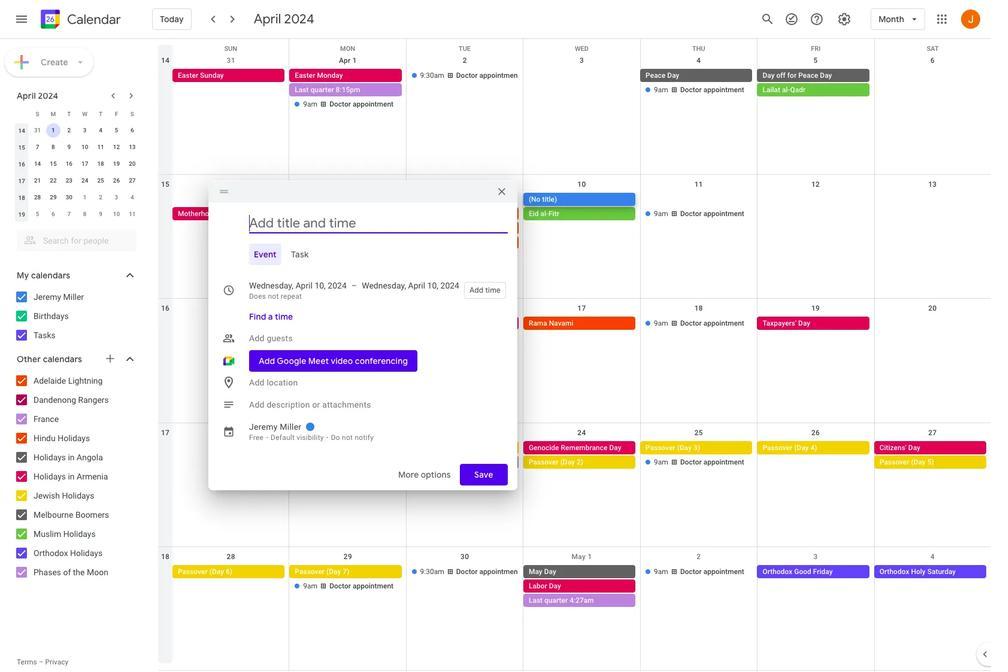 Task type: describe. For each thing, give the bounding box(es) containing it.
1 horizontal spatial 9
[[99, 211, 102, 217]]

easter for easter monday last quarter 8:15pm
[[295, 71, 315, 80]]

row containing 18
[[158, 548, 992, 672]]

rama navami button
[[524, 317, 636, 330]]

0 vertical spatial 8
[[52, 144, 55, 150]]

new moon 11:21am button
[[290, 207, 402, 221]]

row containing 15
[[158, 175, 992, 299]]

add for add guests
[[249, 334, 265, 343]]

jewish
[[34, 491, 60, 501]]

jeremy miller inside my calendars list
[[34, 292, 84, 302]]

Add title and time text field
[[249, 215, 508, 232]]

1 horizontal spatial 28
[[227, 553, 235, 561]]

29 inside april 2024 grid
[[50, 194, 57, 201]]

25 element
[[94, 174, 108, 188]]

22 inside april 2024 grid
[[50, 177, 57, 184]]

jewish holidays
[[34, 491, 94, 501]]

16 for 31
[[161, 305, 170, 313]]

1 s from the left
[[36, 111, 39, 117]]

rangers
[[78, 395, 109, 405]]

apr 1
[[339, 56, 357, 65]]

11 element
[[94, 140, 108, 155]]

(day inside genocide remembrance day passover (day 2)
[[561, 458, 575, 467]]

3 down wed
[[580, 56, 584, 65]]

28 element
[[30, 191, 45, 205]]

lailat
[[763, 86, 781, 94]]

quarter inside easter monday last quarter 8:15pm
[[311, 86, 334, 94]]

may 1 element
[[78, 191, 92, 205]]

16 element
[[62, 157, 76, 171]]

melbourne boomers
[[34, 510, 109, 520]]

passover (day 7)
[[295, 568, 350, 576]]

adelaide
[[34, 376, 66, 386]]

1 vertical spatial 25
[[695, 429, 703, 437]]

passover (day 7) button
[[290, 566, 402, 579]]

taxpayers' day button
[[758, 317, 870, 330]]

Search for people text field
[[24, 230, 129, 252]]

2 vertical spatial 14
[[34, 161, 41, 167]]

today button
[[152, 5, 192, 34]]

holidays up jewish
[[34, 472, 66, 482]]

(no
[[529, 195, 541, 204]]

orthodox for orthodox holidays
[[34, 549, 68, 558]]

1 vertical spatial 8
[[346, 180, 350, 189]]

time inside button
[[275, 312, 293, 322]]

1 horizontal spatial april 2024
[[254, 11, 314, 28]]

1 vertical spatial 29
[[344, 553, 352, 561]]

fri
[[811, 45, 821, 53]]

7)
[[343, 568, 350, 576]]

hindu holidays
[[34, 434, 90, 443]]

phases
[[34, 568, 61, 578]]

12 element
[[109, 140, 124, 155]]

(day for 7)
[[327, 568, 341, 576]]

2 9:30am from the top
[[420, 473, 444, 481]]

to element
[[352, 280, 357, 292]]

7 inside grid
[[229, 180, 233, 189]]

new
[[295, 210, 309, 218]]

saturday
[[928, 568, 956, 576]]

8:15pm
[[336, 86, 360, 94]]

find
[[249, 312, 266, 322]]

may 3 element
[[109, 191, 124, 205]]

passover (day 3)
[[646, 444, 701, 452]]

adelaide lightning
[[34, 376, 103, 386]]

remembrance
[[561, 444, 608, 452]]

support image
[[810, 12, 825, 26]]

cell containing new moon 11:21am
[[290, 193, 407, 265]]

add for add description or attachments
[[249, 400, 265, 410]]

4 up orthodox holy saturday button
[[931, 553, 935, 561]]

good
[[795, 568, 812, 576]]

1 horizontal spatial 6
[[131, 127, 134, 134]]

2 vertical spatial 6
[[52, 211, 55, 217]]

passover (day 4) button
[[758, 441, 870, 455]]

21 element
[[30, 174, 45, 188]]

20 inside grid
[[129, 161, 136, 167]]

may for may 1
[[572, 553, 586, 561]]

cell containing easter monday
[[290, 69, 407, 112]]

21 inside april 2024 grid
[[34, 177, 41, 184]]

dandenong rangers
[[34, 395, 109, 405]]

(day for 3)
[[678, 444, 692, 452]]

citizens' day button
[[875, 441, 987, 455]]

moon for full
[[425, 458, 444, 467]]

orthodox holidays
[[34, 549, 103, 558]]

calendar
[[67, 11, 121, 28]]

cell containing day off for peace day
[[758, 69, 875, 112]]

orthodox for orthodox holy saturday
[[880, 568, 910, 576]]

2 t from the left
[[99, 111, 103, 117]]

passover (day 5) button
[[875, 456, 987, 469]]

2 horizontal spatial 9
[[463, 180, 467, 189]]

other calendars
[[17, 354, 82, 365]]

passover for passover (day 4)
[[763, 444, 793, 452]]

terms link
[[17, 658, 37, 667]]

1 right apr
[[353, 56, 357, 65]]

moon
[[87, 568, 108, 578]]

passover for passover (day 7)
[[295, 568, 325, 576]]

passover inside citizens' day passover (day 5)
[[880, 458, 910, 467]]

beauty
[[233, 210, 255, 218]]

sun
[[224, 45, 237, 53]]

4:49pm
[[446, 458, 470, 467]]

23 element
[[62, 174, 76, 188]]

3 down w
[[83, 127, 87, 134]]

tab list containing event
[[218, 244, 508, 265]]

0 vertical spatial 9
[[67, 144, 71, 150]]

27 inside 27 element
[[129, 177, 136, 184]]

1 horizontal spatial 8
[[83, 211, 87, 217]]

appointment inside cell
[[480, 334, 520, 342]]

my calendars
[[17, 270, 70, 281]]

may 8 element
[[78, 207, 92, 222]]

1 horizontal spatial miller
[[280, 422, 302, 432]]

12 inside grid
[[812, 180, 820, 189]]

3)
[[694, 444, 701, 452]]

easter monday last quarter 8:15pm
[[295, 71, 360, 94]]

passover eve cell
[[290, 441, 407, 484]]

15 element
[[46, 157, 60, 171]]

1 vertical spatial not
[[342, 434, 353, 442]]

first quarter 12:13pm
[[295, 320, 365, 328]]

create
[[41, 57, 68, 68]]

may for may day labor day last quarter 4:27am
[[529, 568, 543, 576]]

cell containing may day
[[524, 566, 641, 609]]

orthodox good friday
[[763, 568, 833, 576]]

row containing 31
[[14, 122, 140, 139]]

labor
[[529, 582, 547, 591]]

calendars for my calendars
[[31, 270, 70, 281]]

30 inside 30 'element'
[[66, 194, 72, 201]]

wed
[[575, 45, 589, 53]]

wednesday, april 10, 2024 – wednesday, april 10, 2024 does not repeat
[[249, 281, 460, 301]]

may 9 element
[[94, 207, 108, 222]]

taxpayers' day
[[763, 320, 811, 328]]

14 for 31
[[161, 56, 170, 65]]

rama
[[529, 320, 548, 328]]

location
[[267, 378, 298, 388]]

1 horizontal spatial 21
[[227, 429, 235, 437]]

al- inside (no title) eid al-fitr
[[541, 210, 549, 218]]

22 inside grid
[[344, 429, 352, 437]]

4)
[[811, 444, 818, 452]]

citizens' day passover (day 5)
[[880, 444, 935, 467]]

genocide remembrance day passover (day 2)
[[529, 444, 622, 467]]

2 horizontal spatial 19
[[812, 305, 820, 313]]

melbourne
[[34, 510, 73, 520]]

1 horizontal spatial 13
[[929, 180, 937, 189]]

(no title) button
[[524, 193, 636, 206]]

task
[[291, 249, 309, 260]]

grid containing 14
[[158, 39, 992, 672]]

my calendars button
[[2, 266, 149, 285]]

phases of the moon
[[34, 568, 108, 578]]

2 horizontal spatial 5
[[814, 56, 818, 65]]

cell containing genocide remembrance day
[[524, 441, 641, 484]]

attachments
[[323, 400, 371, 410]]

eid al-fitr button
[[524, 207, 636, 221]]

1 horizontal spatial 16
[[66, 161, 72, 167]]

add for add time
[[470, 286, 484, 295]]

25 inside april 2024 grid
[[97, 177, 104, 184]]

passover eve button
[[290, 441, 402, 455]]

0 vertical spatial 6
[[931, 56, 935, 65]]

dandenong
[[34, 395, 76, 405]]

passover inside genocide remembrance day passover (day 2)
[[529, 458, 559, 467]]

17 element
[[78, 157, 92, 171]]

26 inside april 2024 grid
[[113, 177, 120, 184]]

the
[[73, 568, 85, 578]]

visibility
[[297, 434, 324, 442]]

cell containing (no title)
[[524, 193, 641, 265]]

off
[[777, 71, 786, 80]]

add guests button
[[244, 328, 508, 349]]

sunday
[[200, 71, 224, 80]]

add time
[[470, 286, 501, 295]]

1 vertical spatial 5
[[115, 127, 118, 134]]

hindu
[[34, 434, 56, 443]]

0 horizontal spatial –
[[39, 658, 43, 667]]

0 horizontal spatial 19
[[18, 211, 25, 218]]

(day for 4)
[[795, 444, 809, 452]]

qadr
[[791, 86, 806, 94]]

genocide
[[529, 444, 559, 452]]

thu
[[693, 45, 706, 53]]

first quarter 12:13pm cell
[[290, 317, 407, 346]]

1 wednesday, from the left
[[249, 281, 294, 291]]

first quarter 12:13pm button
[[290, 317, 402, 330]]

in for armenia
[[68, 472, 75, 482]]

14 element
[[30, 157, 45, 171]]

in for angola
[[68, 453, 75, 463]]

11:21am
[[331, 210, 360, 218]]

– inside wednesday, april 10, 2024 – wednesday, april 10, 2024 does not repeat
[[352, 281, 357, 291]]

29 element
[[46, 191, 60, 205]]

task button
[[286, 244, 314, 265]]

labor day button
[[524, 580, 636, 593]]

2 10, from the left
[[428, 281, 439, 291]]

11 for 11 element
[[97, 144, 104, 150]]

guests
[[267, 334, 293, 343]]

notify
[[355, 434, 374, 442]]

cell containing passover (day 7)
[[290, 566, 407, 609]]

4 up 11 element
[[99, 127, 102, 134]]

free
[[249, 434, 264, 442]]

jeremy inside my calendars list
[[34, 292, 61, 302]]

1 vertical spatial april 2024
[[17, 90, 58, 101]]

miller inside my calendars list
[[63, 292, 84, 302]]

other calendars list
[[2, 371, 149, 582]]

privacy link
[[45, 658, 68, 667]]

holidays for orthodox
[[70, 549, 103, 558]]

1 horizontal spatial 24
[[578, 429, 586, 437]]

passover eve
[[295, 444, 338, 452]]



Task type: vqa. For each thing, say whether or not it's contained in the screenshot.
Citizens' Day Passover (Day 5)
yes



Task type: locate. For each thing, give the bounding box(es) containing it.
0 horizontal spatial 20
[[129, 161, 136, 167]]

holidays down the melbourne boomers
[[63, 530, 96, 539]]

1 horizontal spatial 26
[[812, 429, 820, 437]]

15 for 31
[[161, 180, 170, 189]]

1 vertical spatial 7
[[229, 180, 233, 189]]

24 element
[[78, 174, 92, 188]]

1 horizontal spatial 31
[[227, 56, 235, 65]]

repeat
[[281, 292, 302, 301]]

1 horizontal spatial t
[[99, 111, 103, 117]]

eve
[[327, 444, 338, 452]]

passover for passover (day 6)
[[178, 568, 208, 576]]

day inside citizens' day passover (day 5)
[[909, 444, 921, 452]]

cell containing full moon 4:49pm
[[407, 441, 524, 484]]

holidays up the melbourne boomers
[[62, 491, 94, 501]]

1 horizontal spatial easter
[[295, 71, 315, 80]]

2 easter from the left
[[295, 71, 315, 80]]

2 horizontal spatial 8
[[346, 180, 350, 189]]

does
[[249, 292, 266, 301]]

add for add location
[[249, 378, 265, 388]]

1 left the may 2 element in the left top of the page
[[83, 194, 87, 201]]

may 7 element
[[62, 207, 76, 222]]

11 for may 11 element
[[129, 211, 136, 217]]

1 vertical spatial 9
[[463, 180, 467, 189]]

cell containing peace day
[[641, 69, 758, 112]]

f
[[115, 111, 118, 117]]

add inside add time button
[[470, 286, 484, 295]]

9
[[67, 144, 71, 150], [463, 180, 467, 189], [99, 211, 102, 217]]

may 10 element
[[109, 207, 124, 222]]

in left angola
[[68, 453, 75, 463]]

1 peace from the left
[[646, 71, 666, 80]]

8 left the may 9 element
[[83, 211, 87, 217]]

navami
[[549, 320, 574, 328]]

easter for easter sunday
[[178, 71, 198, 80]]

quarter inside may day labor day last quarter 4:27am
[[545, 597, 568, 605]]

calendars inside 'dropdown button'
[[31, 270, 70, 281]]

full
[[412, 458, 424, 467]]

0 vertical spatial 25
[[97, 177, 104, 184]]

2 in from the top
[[68, 472, 75, 482]]

9 up gudi padwa button
[[463, 180, 467, 189]]

0 vertical spatial jeremy
[[34, 292, 61, 302]]

(day left 4)
[[795, 444, 809, 452]]

5 down fri
[[814, 56, 818, 65]]

1 vertical spatial 14
[[18, 127, 25, 134]]

column header inside april 2024 grid
[[14, 105, 30, 122]]

1 vertical spatial 10
[[578, 180, 586, 189]]

event
[[254, 249, 277, 260]]

2 vertical spatial 8
[[83, 211, 87, 217]]

1 vertical spatial 15
[[50, 161, 57, 167]]

1 vertical spatial calendars
[[43, 354, 82, 365]]

easter left sunday
[[178, 71, 198, 80]]

0 vertical spatial last
[[295, 86, 309, 94]]

last down labor
[[529, 597, 543, 605]]

10 up "(no title)" button
[[578, 180, 586, 189]]

1 horizontal spatial jeremy
[[249, 422, 278, 432]]

4:27am
[[570, 597, 594, 605]]

1 vertical spatial 24
[[578, 429, 586, 437]]

7 down the march 31 element at the top left of page
[[36, 144, 39, 150]]

0 horizontal spatial miller
[[63, 292, 84, 302]]

holidays for muslim
[[63, 530, 96, 539]]

row containing 16
[[158, 299, 992, 423]]

6 left may 7 element in the top left of the page
[[52, 211, 55, 217]]

angola
[[77, 453, 103, 463]]

9 left 10 element
[[67, 144, 71, 150]]

0 horizontal spatial 21
[[34, 177, 41, 184]]

may 6 element
[[46, 207, 60, 222]]

miller up default visibility
[[280, 422, 302, 432]]

0 horizontal spatial 9
[[67, 144, 71, 150]]

orthodox inside orthodox holy saturday button
[[880, 568, 910, 576]]

1 horizontal spatial peace
[[799, 71, 819, 80]]

row
[[158, 39, 992, 57], [158, 51, 992, 175], [14, 105, 140, 122], [14, 122, 140, 139], [14, 139, 140, 156], [14, 156, 140, 173], [14, 173, 140, 189], [158, 175, 992, 299], [14, 189, 140, 206], [14, 206, 140, 223], [158, 299, 992, 423], [158, 423, 992, 548], [158, 548, 992, 672]]

row group containing 31
[[14, 122, 140, 223]]

16 inside row
[[161, 305, 170, 313]]

2024
[[284, 11, 314, 28], [38, 90, 58, 101], [328, 281, 347, 291], [441, 281, 460, 291]]

0 horizontal spatial 22
[[50, 177, 57, 184]]

s left m
[[36, 111, 39, 117]]

today
[[160, 14, 184, 25]]

21 left free
[[227, 429, 235, 437]]

boomers
[[75, 510, 109, 520]]

easter inside button
[[178, 71, 198, 80]]

0 horizontal spatial 8
[[52, 144, 55, 150]]

doctor appointment cell
[[407, 317, 524, 346]]

may 2 element
[[94, 191, 108, 205]]

cell containing gudi padwa
[[407, 193, 524, 265]]

10, left 'to' element
[[315, 281, 326, 291]]

1 horizontal spatial wednesday,
[[362, 281, 406, 291]]

passover down visibility
[[295, 444, 325, 452]]

15 for 1
[[18, 144, 25, 151]]

14 down today
[[161, 56, 170, 65]]

29 up 7) at the bottom of page
[[344, 553, 352, 561]]

3 up 'orthodox good friday' button
[[814, 553, 818, 561]]

14 inside grid
[[161, 56, 170, 65]]

passover for passover (day 3)
[[646, 444, 676, 452]]

26 element
[[109, 174, 124, 188]]

row containing s
[[14, 105, 140, 122]]

14 left 15 element
[[34, 161, 41, 167]]

1 vertical spatial doctor appointment button
[[407, 332, 520, 345]]

holidays up holidays in angola
[[58, 434, 90, 443]]

doctor appointment button down gudi padwa button
[[407, 251, 520, 264]]

31 inside grid
[[227, 56, 235, 65]]

w
[[82, 111, 88, 117]]

orthodox for orthodox good friday
[[763, 568, 793, 576]]

24 up genocide remembrance day button
[[578, 429, 586, 437]]

cell containing citizens' day
[[875, 441, 992, 484]]

quarter
[[311, 86, 334, 94], [311, 320, 335, 328], [545, 597, 568, 605]]

title)
[[542, 195, 557, 204]]

(day inside citizens' day passover (day 5)
[[912, 458, 926, 467]]

19 up taxpayers' day button
[[812, 305, 820, 313]]

0 horizontal spatial time
[[275, 312, 293, 322]]

wednesday, right 'to' element
[[362, 281, 406, 291]]

4 down thu
[[697, 56, 701, 65]]

gudi padwa button
[[407, 222, 519, 235]]

calendars right "my"
[[31, 270, 70, 281]]

last quarter 8:15pm button
[[290, 83, 402, 96]]

0 vertical spatial miller
[[63, 292, 84, 302]]

easter sunday
[[178, 71, 224, 80]]

1 easter from the left
[[178, 71, 198, 80]]

20 element
[[125, 157, 139, 171]]

calendars inside dropdown button
[[43, 354, 82, 365]]

1 vertical spatial 27
[[929, 429, 937, 437]]

my calendars list
[[2, 288, 149, 345]]

31 inside row
[[34, 127, 41, 134]]

28 up 6)
[[227, 553, 235, 561]]

peace day
[[646, 71, 680, 80]]

cell containing passover (day 3)
[[641, 441, 758, 484]]

moon right "full"
[[425, 458, 444, 467]]

row containing 5
[[14, 206, 140, 223]]

0 horizontal spatial 16
[[18, 161, 25, 167]]

last quarter 4:27am button
[[524, 594, 636, 607]]

2 peace from the left
[[799, 71, 819, 80]]

passover left 4)
[[763, 444, 793, 452]]

4 right may 3 element
[[131, 194, 134, 201]]

0 vertical spatial –
[[352, 281, 357, 291]]

1 horizontal spatial 7
[[67, 211, 71, 217]]

2 doctor appointment button from the top
[[407, 332, 520, 345]]

do not notify
[[331, 434, 374, 442]]

new moon 11:21am
[[295, 210, 360, 218]]

jeremy miller up birthdays
[[34, 292, 84, 302]]

day inside genocide remembrance day passover (day 2)
[[610, 444, 622, 452]]

4
[[697, 56, 701, 65], [99, 127, 102, 134], [131, 194, 134, 201], [931, 553, 935, 561]]

doctor appointment inside cell
[[456, 334, 520, 342]]

last
[[295, 86, 309, 94], [529, 597, 543, 605]]

1 horizontal spatial –
[[352, 281, 357, 291]]

al- right the lailat
[[783, 86, 791, 94]]

18 element
[[94, 157, 108, 171]]

0 horizontal spatial may
[[529, 568, 543, 576]]

19 right 18 element
[[113, 161, 120, 167]]

1 horizontal spatial moon
[[425, 458, 444, 467]]

1 horizontal spatial 22
[[344, 429, 352, 437]]

27 up citizens' day button
[[929, 429, 937, 437]]

10 element
[[78, 140, 92, 155]]

quarter down the 'monday'
[[311, 86, 334, 94]]

row containing 28
[[14, 189, 140, 206]]

23
[[66, 177, 72, 184]]

5 down the f
[[115, 127, 118, 134]]

9 left may 10 element
[[99, 211, 102, 217]]

19 inside 'element'
[[113, 161, 120, 167]]

add
[[470, 286, 484, 295], [249, 334, 265, 343], [249, 378, 265, 388], [249, 400, 265, 410]]

peace inside peace day button
[[646, 71, 666, 80]]

21 left 22 element
[[34, 177, 41, 184]]

1 vertical spatial 30
[[461, 553, 469, 561]]

1 horizontal spatial jeremy miller
[[249, 422, 302, 432]]

row group
[[14, 122, 140, 223]]

april 2024 grid
[[11, 105, 140, 223]]

al-
[[783, 86, 791, 94], [541, 210, 549, 218]]

doctor inside cell
[[456, 334, 478, 342]]

(day left 5)
[[912, 458, 926, 467]]

in
[[68, 453, 75, 463], [68, 472, 75, 482]]

0 vertical spatial 27
[[129, 177, 136, 184]]

orthodox left good
[[763, 568, 793, 576]]

0 horizontal spatial 5
[[36, 211, 39, 217]]

may inside may day labor day last quarter 4:27am
[[529, 568, 543, 576]]

genocide remembrance day button
[[524, 441, 636, 455]]

0 vertical spatial time
[[485, 286, 501, 295]]

tasks
[[34, 331, 56, 340]]

t
[[67, 111, 71, 117], [99, 111, 103, 117]]

tab list
[[218, 244, 508, 265]]

31 down sun at the left top of page
[[227, 56, 235, 65]]

grid
[[158, 39, 992, 672]]

(day left 7) at the bottom of page
[[327, 568, 341, 576]]

moon for new
[[311, 210, 330, 218]]

1 t from the left
[[67, 111, 71, 117]]

holidays for jewish
[[62, 491, 94, 501]]

add other calendars image
[[104, 353, 116, 365]]

holidays down 'hindu'
[[34, 453, 66, 463]]

wednesday, up does
[[249, 281, 294, 291]]

main drawer image
[[14, 12, 29, 26]]

2 horizontal spatial 10
[[578, 180, 586, 189]]

None search field
[[0, 225, 149, 252]]

18
[[97, 161, 104, 167], [18, 194, 25, 201], [695, 305, 703, 313], [161, 553, 170, 561]]

27 right 26 element
[[129, 177, 136, 184]]

calendar element
[[38, 7, 121, 34]]

peace inside day off for peace day lailat al-qadr
[[799, 71, 819, 80]]

7 left may 8 element
[[67, 211, 71, 217]]

22 right do
[[344, 429, 352, 437]]

jeremy up free
[[249, 422, 278, 432]]

march 31 element
[[30, 123, 45, 138]]

easter inside easter monday last quarter 8:15pm
[[295, 71, 315, 80]]

0 horizontal spatial 10
[[81, 144, 88, 150]]

0 vertical spatial 29
[[50, 194, 57, 201]]

26 up 4)
[[812, 429, 820, 437]]

add up doctor appointment cell
[[470, 286, 484, 295]]

a
[[268, 312, 273, 322]]

mon
[[340, 45, 355, 53]]

row containing 17
[[158, 423, 992, 548]]

0 horizontal spatial 25
[[97, 177, 104, 184]]

22 element
[[46, 174, 60, 188]]

add down add location on the bottom of the page
[[249, 400, 265, 410]]

13 inside april 2024 grid
[[129, 144, 136, 150]]

(no title) eid al-fitr
[[529, 195, 560, 218]]

monday
[[317, 71, 343, 80]]

– up 12:13pm
[[352, 281, 357, 291]]

column header
[[14, 105, 30, 122]]

may day labor day last quarter 4:27am
[[529, 568, 594, 605]]

2 s from the left
[[130, 111, 134, 117]]

1 up may day button
[[588, 553, 592, 561]]

add inside add guests "dropdown button"
[[249, 334, 265, 343]]

10 right the may 9 element
[[113, 211, 120, 217]]

2 vertical spatial 5
[[36, 211, 39, 217]]

0 vertical spatial quarter
[[311, 86, 334, 94]]

1
[[353, 56, 357, 65], [52, 127, 55, 134], [83, 194, 87, 201], [588, 553, 592, 561]]

doctor appointment button down add time button
[[407, 332, 520, 345]]

(day left 3)
[[678, 444, 692, 452]]

0 horizontal spatial 31
[[34, 127, 41, 134]]

0 horizontal spatial 10,
[[315, 281, 326, 291]]

calendar heading
[[65, 11, 121, 28]]

for
[[788, 71, 797, 80]]

holidays for hindu
[[58, 434, 90, 443]]

1 horizontal spatial 25
[[695, 429, 703, 437]]

0 horizontal spatial 13
[[129, 144, 136, 150]]

16
[[66, 161, 72, 167], [18, 161, 25, 167], [161, 305, 170, 313]]

rama navami
[[529, 320, 574, 328]]

0 vertical spatial 14
[[161, 56, 170, 65]]

19 element
[[109, 157, 124, 171]]

10, left "add time"
[[428, 281, 439, 291]]

29 left 30 'element'
[[50, 194, 57, 201]]

16 for 1
[[18, 161, 25, 167]]

0 horizontal spatial moon
[[311, 210, 330, 218]]

al- inside day off for peace day lailat al-qadr
[[783, 86, 791, 94]]

passover down genocide on the right bottom of page
[[529, 458, 559, 467]]

0 horizontal spatial 7
[[36, 144, 39, 150]]

calendars for other calendars
[[43, 354, 82, 365]]

0 vertical spatial 22
[[50, 177, 57, 184]]

0 vertical spatial may
[[572, 553, 586, 561]]

passover left 3)
[[646, 444, 676, 452]]

10 for may 10 element
[[113, 211, 120, 217]]

0 horizontal spatial 12
[[113, 144, 120, 150]]

t right w
[[99, 111, 103, 117]]

add left location
[[249, 378, 265, 388]]

1 horizontal spatial 15
[[50, 161, 57, 167]]

27
[[129, 177, 136, 184], [929, 429, 937, 437]]

0 vertical spatial doctor appointment button
[[407, 251, 520, 264]]

14 left the march 31 element at the top left of page
[[18, 127, 25, 134]]

0 horizontal spatial wednesday,
[[249, 281, 294, 291]]

time inside button
[[485, 286, 501, 295]]

1 horizontal spatial 20
[[929, 305, 937, 313]]

9:30am
[[420, 71, 444, 80], [420, 473, 444, 481], [420, 568, 444, 576]]

1 vertical spatial time
[[275, 312, 293, 322]]

calendars up "adelaide lightning"
[[43, 354, 82, 365]]

jeremy miller
[[34, 292, 84, 302], [249, 422, 302, 432]]

22 left 23 on the left
[[50, 177, 57, 184]]

0 horizontal spatial last
[[295, 86, 309, 94]]

terms
[[17, 658, 37, 667]]

1 vertical spatial jeremy miller
[[249, 422, 302, 432]]

may up may day button
[[572, 553, 586, 561]]

12
[[113, 144, 120, 150], [812, 180, 820, 189]]

may 11 element
[[125, 207, 139, 222]]

14 for 1
[[18, 127, 25, 134]]

al- right eid
[[541, 210, 549, 218]]

0 vertical spatial 20
[[129, 161, 136, 167]]

0 vertical spatial calendars
[[31, 270, 70, 281]]

passover (day 3) button
[[641, 441, 753, 455]]

24 inside grid
[[81, 177, 88, 184]]

0 horizontal spatial jeremy
[[34, 292, 61, 302]]

(day left 2)
[[561, 458, 575, 467]]

gudi padwa
[[412, 224, 450, 233]]

last inside easter monday last quarter 8:15pm
[[295, 86, 309, 94]]

(day for 6)
[[210, 568, 224, 576]]

3 9:30am from the top
[[420, 568, 444, 576]]

orthodox inside 'orthodox good friday' button
[[763, 568, 793, 576]]

time up doctor appointment cell
[[485, 286, 501, 295]]

0 vertical spatial 11
[[97, 144, 104, 150]]

0 horizontal spatial 15
[[18, 144, 25, 151]]

15
[[18, 144, 25, 151], [50, 161, 57, 167], [161, 180, 170, 189]]

10 for 10 element
[[81, 144, 88, 150]]

14 inside row
[[18, 127, 25, 134]]

orthodox holy saturday button
[[875, 566, 987, 579]]

row group inside april 2024 grid
[[14, 122, 140, 223]]

moon right new
[[311, 210, 330, 218]]

passover left 7) at the bottom of page
[[295, 568, 325, 576]]

9:30am for 30
[[420, 568, 444, 576]]

row containing 7
[[14, 139, 140, 156]]

1 horizontal spatial 11
[[129, 211, 136, 217]]

quarter right first
[[311, 320, 335, 328]]

2 horizontal spatial 11
[[695, 180, 703, 189]]

2 wednesday, from the left
[[362, 281, 406, 291]]

passover left 6)
[[178, 568, 208, 576]]

easter left the 'monday'
[[295, 71, 315, 80]]

not inside wednesday, april 10, 2024 – wednesday, april 10, 2024 does not repeat
[[268, 292, 279, 301]]

armenia
[[77, 472, 108, 482]]

may 5 element
[[30, 207, 45, 222]]

1 cell
[[45, 122, 61, 139]]

26 right '25' element
[[113, 177, 120, 184]]

1 vertical spatial 19
[[18, 211, 25, 218]]

31 left 1 cell
[[34, 127, 41, 134]]

last inside may day labor day last quarter 4:27am
[[529, 597, 543, 605]]

quarter inside first quarter 12:13pm 'button'
[[311, 320, 335, 328]]

add description or attachments
[[249, 400, 371, 410]]

0 horizontal spatial 11
[[97, 144, 104, 150]]

0 horizontal spatial not
[[268, 292, 279, 301]]

30 element
[[62, 191, 76, 205]]

miller down my calendars 'dropdown button'
[[63, 292, 84, 302]]

10 inside grid
[[578, 180, 586, 189]]

passover (day 6)
[[178, 568, 233, 576]]

11
[[97, 144, 104, 150], [695, 180, 703, 189], [129, 211, 136, 217]]

3 right the may 2 element in the left top of the page
[[115, 194, 118, 201]]

– right "terms"
[[39, 658, 43, 667]]

row containing sun
[[158, 39, 992, 57]]

2 vertical spatial 15
[[161, 180, 170, 189]]

1 doctor appointment button from the top
[[407, 251, 520, 264]]

doctor appointment
[[456, 71, 520, 80], [681, 86, 745, 94], [330, 100, 394, 108], [681, 210, 745, 218], [330, 224, 394, 233], [456, 253, 520, 261], [681, 320, 745, 328], [456, 334, 520, 342], [681, 458, 745, 467], [456, 473, 520, 481], [456, 568, 520, 576], [681, 568, 745, 576], [330, 582, 394, 591]]

0 vertical spatial 31
[[227, 56, 235, 65]]

cell
[[290, 69, 407, 112], [524, 69, 641, 112], [641, 69, 758, 112], [758, 69, 875, 112], [875, 69, 992, 112], [290, 193, 407, 265], [407, 193, 524, 265], [524, 193, 641, 265], [875, 193, 992, 265], [173, 317, 290, 346], [875, 317, 992, 346], [173, 441, 290, 484], [407, 441, 524, 484], [524, 441, 641, 484], [641, 441, 758, 484], [875, 441, 992, 484], [290, 566, 407, 609], [524, 566, 641, 609]]

10 left 11 element
[[81, 144, 88, 150]]

lailat al-qadr button
[[758, 83, 870, 96]]

12 inside april 2024 grid
[[113, 144, 120, 150]]

0 horizontal spatial t
[[67, 111, 71, 117]]

citizens'
[[880, 444, 907, 452]]

0 vertical spatial 12
[[113, 144, 120, 150]]

0 horizontal spatial s
[[36, 111, 39, 117]]

7
[[36, 144, 39, 150], [229, 180, 233, 189], [67, 211, 71, 217]]

1 vertical spatial miller
[[280, 422, 302, 432]]

1 inside cell
[[52, 127, 55, 134]]

not right does
[[268, 292, 279, 301]]

8
[[52, 144, 55, 150], [346, 180, 350, 189], [83, 211, 87, 217]]

13 element
[[125, 140, 139, 155]]

28 inside april 2024 grid
[[34, 194, 41, 201]]

jeremy
[[34, 292, 61, 302], [249, 422, 278, 432]]

terms – privacy
[[17, 658, 68, 667]]

27 element
[[125, 174, 139, 188]]

8 down 1 cell
[[52, 144, 55, 150]]

may 4 element
[[125, 191, 139, 205]]

1 in from the top
[[68, 453, 75, 463]]

passover for passover eve
[[295, 444, 325, 452]]

(day left 6)
[[210, 568, 224, 576]]

passover down 'citizens''
[[880, 458, 910, 467]]

passover inside 'cell'
[[295, 444, 325, 452]]

2 horizontal spatial 14
[[161, 56, 170, 65]]

find a time
[[249, 312, 293, 322]]

time right a
[[275, 312, 293, 322]]

jeremy miller up default
[[249, 422, 302, 432]]

7 up motherhood and beauty day button in the left of the page
[[229, 180, 233, 189]]

1 10, from the left
[[315, 281, 326, 291]]

description
[[267, 400, 310, 410]]

settings menu image
[[838, 12, 852, 26]]

muslim holidays
[[34, 530, 96, 539]]

1 horizontal spatial time
[[485, 286, 501, 295]]

1 right the march 31 element at the top left of page
[[52, 127, 55, 134]]

1 vertical spatial 11
[[695, 180, 703, 189]]

1 horizontal spatial 10
[[113, 211, 120, 217]]

row containing 21
[[14, 173, 140, 189]]

orthodox inside other calendars list
[[34, 549, 68, 558]]

2 horizontal spatial 16
[[161, 305, 170, 313]]

doctor appointment button inside cell
[[407, 332, 520, 345]]

month button
[[871, 5, 926, 34]]

1 vertical spatial 20
[[929, 305, 937, 313]]

5
[[814, 56, 818, 65], [115, 127, 118, 134], [36, 211, 39, 217]]

1 horizontal spatial orthodox
[[763, 568, 793, 576]]

fitr
[[549, 210, 560, 218]]

holidays in armenia
[[34, 472, 108, 482]]

9:30am for 2
[[420, 71, 444, 80]]

padwa
[[429, 224, 450, 233]]

29
[[50, 194, 57, 201], [344, 553, 352, 561]]

peace
[[646, 71, 666, 80], [799, 71, 819, 80]]

m
[[51, 111, 56, 117]]

last down easter monday button
[[295, 86, 309, 94]]

create button
[[5, 48, 93, 77]]

s right the f
[[130, 111, 134, 117]]

1 9:30am from the top
[[420, 71, 444, 80]]

12:13pm
[[336, 320, 365, 328]]



